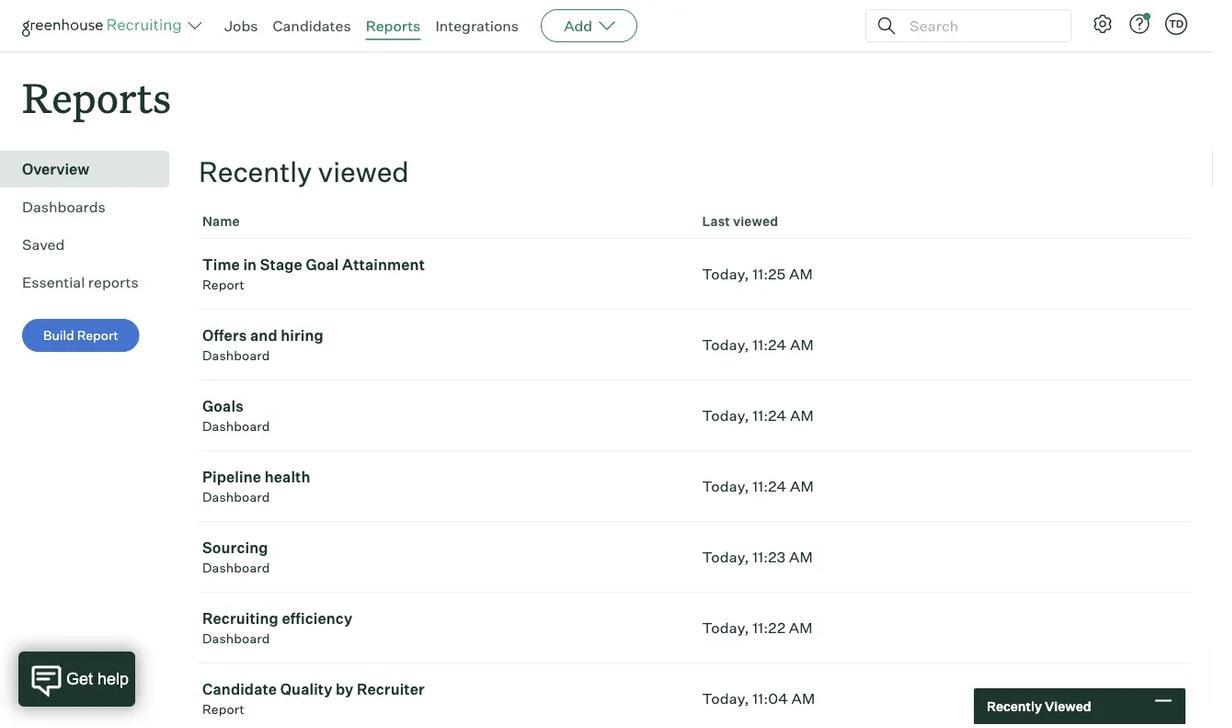 Task type: vqa. For each thing, say whether or not it's contained in the screenshot.
7th Today, from the bottom of the page
yes



Task type: locate. For each thing, give the bounding box(es) containing it.
2 today, from the top
[[702, 336, 749, 354]]

recently left viewed at right bottom
[[987, 699, 1042, 715]]

hiring
[[281, 327, 324, 345]]

0 vertical spatial reports
[[366, 17, 421, 35]]

11:04
[[753, 690, 788, 708]]

1 11:24 from the top
[[753, 336, 787, 354]]

recently
[[199, 155, 312, 189], [987, 699, 1042, 715]]

1 vertical spatial today, 11:24 am
[[702, 407, 814, 425]]

2 vertical spatial today, 11:24 am
[[702, 478, 814, 496]]

dashboard inside pipeline health dashboard
[[202, 489, 270, 506]]

4 today, from the top
[[702, 478, 749, 496]]

11:22
[[753, 619, 786, 638]]

viewed
[[318, 155, 409, 189], [733, 214, 778, 230]]

today, 11:04 am
[[702, 690, 815, 708]]

1 vertical spatial reports
[[22, 70, 171, 124]]

3 11:24 from the top
[[753, 478, 787, 496]]

reports right candidates link
[[366, 17, 421, 35]]

time in stage goal attainment report
[[202, 256, 425, 293]]

integrations link
[[435, 17, 519, 35]]

0 vertical spatial today, 11:24 am
[[702, 336, 814, 354]]

report inside time in stage goal attainment report
[[202, 277, 245, 293]]

report inside candidate quality by recruiter report
[[202, 702, 245, 718]]

by
[[336, 681, 354, 699]]

td
[[1169, 17, 1184, 30]]

recruiting
[[202, 610, 279, 628]]

attainment
[[342, 256, 425, 274]]

today, 11:22 am
[[702, 619, 813, 638]]

today, 11:24 am
[[702, 336, 814, 354], [702, 407, 814, 425], [702, 478, 814, 496]]

and
[[250, 327, 277, 345]]

0 horizontal spatial viewed
[[318, 155, 409, 189]]

candidate
[[202, 681, 277, 699]]

0 vertical spatial 11:24
[[753, 336, 787, 354]]

Search text field
[[905, 12, 1054, 39]]

greenhouse recruiting image
[[22, 15, 188, 37]]

11:24 for dashboard
[[753, 478, 787, 496]]

essential reports link
[[22, 271, 162, 294]]

today, 11:25 am
[[702, 265, 813, 283]]

recently viewed
[[987, 699, 1091, 715]]

sourcing
[[202, 539, 268, 558]]

name
[[202, 214, 240, 230]]

7 today, from the top
[[702, 690, 749, 708]]

2 today, 11:24 am from the top
[[702, 407, 814, 425]]

recently up name
[[199, 155, 312, 189]]

dashboard down sourcing
[[202, 560, 270, 576]]

dashboard
[[202, 348, 270, 364], [202, 419, 270, 435], [202, 489, 270, 506], [202, 560, 270, 576], [202, 631, 270, 647]]

add
[[564, 17, 592, 35]]

dashboard down recruiting in the left of the page
[[202, 631, 270, 647]]

today, 11:24 am for dashboard
[[702, 478, 814, 496]]

saved
[[22, 236, 65, 254]]

dashboard down the pipeline
[[202, 489, 270, 506]]

0 horizontal spatial recently
[[199, 155, 312, 189]]

today, for recruiting efficiency
[[702, 619, 749, 638]]

dashboards
[[22, 198, 106, 216]]

1 vertical spatial 11:24
[[753, 407, 787, 425]]

report down "time"
[[202, 277, 245, 293]]

1 horizontal spatial reports
[[366, 17, 421, 35]]

1 horizontal spatial recently
[[987, 699, 1042, 715]]

2 vertical spatial report
[[202, 702, 245, 718]]

1 today, 11:24 am from the top
[[702, 336, 814, 354]]

1 vertical spatial recently
[[987, 699, 1042, 715]]

am for time in stage goal attainment
[[789, 265, 813, 283]]

3 today, from the top
[[702, 407, 749, 425]]

0 horizontal spatial reports
[[22, 70, 171, 124]]

offers
[[202, 327, 247, 345]]

3 today, 11:24 am from the top
[[702, 478, 814, 496]]

2 vertical spatial 11:24
[[753, 478, 787, 496]]

am
[[789, 265, 813, 283], [790, 336, 814, 354], [790, 407, 814, 425], [790, 478, 814, 496], [789, 548, 813, 567], [789, 619, 813, 638], [791, 690, 815, 708]]

am for offers and hiring
[[790, 336, 814, 354]]

0 vertical spatial report
[[202, 277, 245, 293]]

viewed for last viewed
[[733, 214, 778, 230]]

11:24
[[753, 336, 787, 354], [753, 407, 787, 425], [753, 478, 787, 496]]

0 vertical spatial recently
[[199, 155, 312, 189]]

report right build
[[77, 328, 118, 344]]

3 dashboard from the top
[[202, 489, 270, 506]]

6 today, from the top
[[702, 619, 749, 638]]

candidates link
[[273, 17, 351, 35]]

1 dashboard from the top
[[202, 348, 270, 364]]

1 horizontal spatial viewed
[[733, 214, 778, 230]]

reports down greenhouse recruiting image at the left
[[22, 70, 171, 124]]

1 vertical spatial report
[[77, 328, 118, 344]]

sourcing dashboard
[[202, 539, 270, 576]]

1 today, from the top
[[702, 265, 749, 283]]

report
[[202, 277, 245, 293], [77, 328, 118, 344], [202, 702, 245, 718]]

reports
[[366, 17, 421, 35], [22, 70, 171, 124]]

report down candidate
[[202, 702, 245, 718]]

overview link
[[22, 158, 162, 180]]

pipeline health dashboard
[[202, 468, 310, 506]]

today,
[[702, 265, 749, 283], [702, 336, 749, 354], [702, 407, 749, 425], [702, 478, 749, 496], [702, 548, 749, 567], [702, 619, 749, 638], [702, 690, 749, 708]]

td button
[[1162, 9, 1191, 39]]

1 vertical spatial viewed
[[733, 214, 778, 230]]

dashboard down goals
[[202, 419, 270, 435]]

efficiency
[[282, 610, 352, 628]]

5 today, from the top
[[702, 548, 749, 567]]

today, for goals
[[702, 407, 749, 425]]

build report
[[43, 328, 118, 344]]

0 vertical spatial viewed
[[318, 155, 409, 189]]

dashboard down offers
[[202, 348, 270, 364]]

in
[[243, 256, 257, 274]]

today, for offers and hiring
[[702, 336, 749, 354]]

today, for time in stage goal attainment
[[702, 265, 749, 283]]

5 dashboard from the top
[[202, 631, 270, 647]]

configure image
[[1092, 13, 1114, 35]]

stage
[[260, 256, 303, 274]]

last viewed
[[702, 214, 778, 230]]



Task type: describe. For each thing, give the bounding box(es) containing it.
last
[[702, 214, 730, 230]]

viewed for recently viewed
[[318, 155, 409, 189]]

today, 11:23 am
[[702, 548, 813, 567]]

integrations
[[435, 17, 519, 35]]

today, for pipeline health
[[702, 478, 749, 496]]

recently viewed
[[199, 155, 409, 189]]

2 11:24 from the top
[[753, 407, 787, 425]]

saved link
[[22, 234, 162, 256]]

quality
[[280, 681, 333, 699]]

health
[[265, 468, 310, 487]]

report inside button
[[77, 328, 118, 344]]

am for candidate quality by recruiter
[[791, 690, 815, 708]]

td button
[[1165, 13, 1187, 35]]

dashboards link
[[22, 196, 162, 218]]

recruiting efficiency dashboard
[[202, 610, 352, 647]]

dashboard inside recruiting efficiency dashboard
[[202, 631, 270, 647]]

add button
[[541, 9, 638, 42]]

goal
[[306, 256, 339, 274]]

11:24 for hiring
[[753, 336, 787, 354]]

recently for recently viewed
[[199, 155, 312, 189]]

jobs
[[224, 17, 258, 35]]

recently for recently viewed
[[987, 699, 1042, 715]]

viewed
[[1045, 699, 1091, 715]]

jobs link
[[224, 17, 258, 35]]

essential
[[22, 273, 85, 292]]

goals dashboard
[[202, 397, 270, 435]]

dashboard inside the offers and hiring dashboard
[[202, 348, 270, 364]]

4 dashboard from the top
[[202, 560, 270, 576]]

pipeline
[[202, 468, 261, 487]]

candidate quality by recruiter report
[[202, 681, 425, 718]]

build
[[43, 328, 74, 344]]

recruiter
[[357, 681, 425, 699]]

am for pipeline health
[[790, 478, 814, 496]]

am for recruiting efficiency
[[789, 619, 813, 638]]

reports
[[88, 273, 139, 292]]

time
[[202, 256, 240, 274]]

today, for candidate quality by recruiter
[[702, 690, 749, 708]]

offers and hiring dashboard
[[202, 327, 324, 364]]

11:23
[[753, 548, 786, 567]]

reports link
[[366, 17, 421, 35]]

today, 11:24 am for hiring
[[702, 336, 814, 354]]

today, for sourcing
[[702, 548, 749, 567]]

overview
[[22, 160, 89, 179]]

11:25
[[753, 265, 786, 283]]

goals
[[202, 397, 244, 416]]

2 dashboard from the top
[[202, 419, 270, 435]]

candidates
[[273, 17, 351, 35]]

essential reports
[[22, 273, 139, 292]]

am for sourcing
[[789, 548, 813, 567]]

build report button
[[22, 319, 140, 352]]

am for goals
[[790, 407, 814, 425]]



